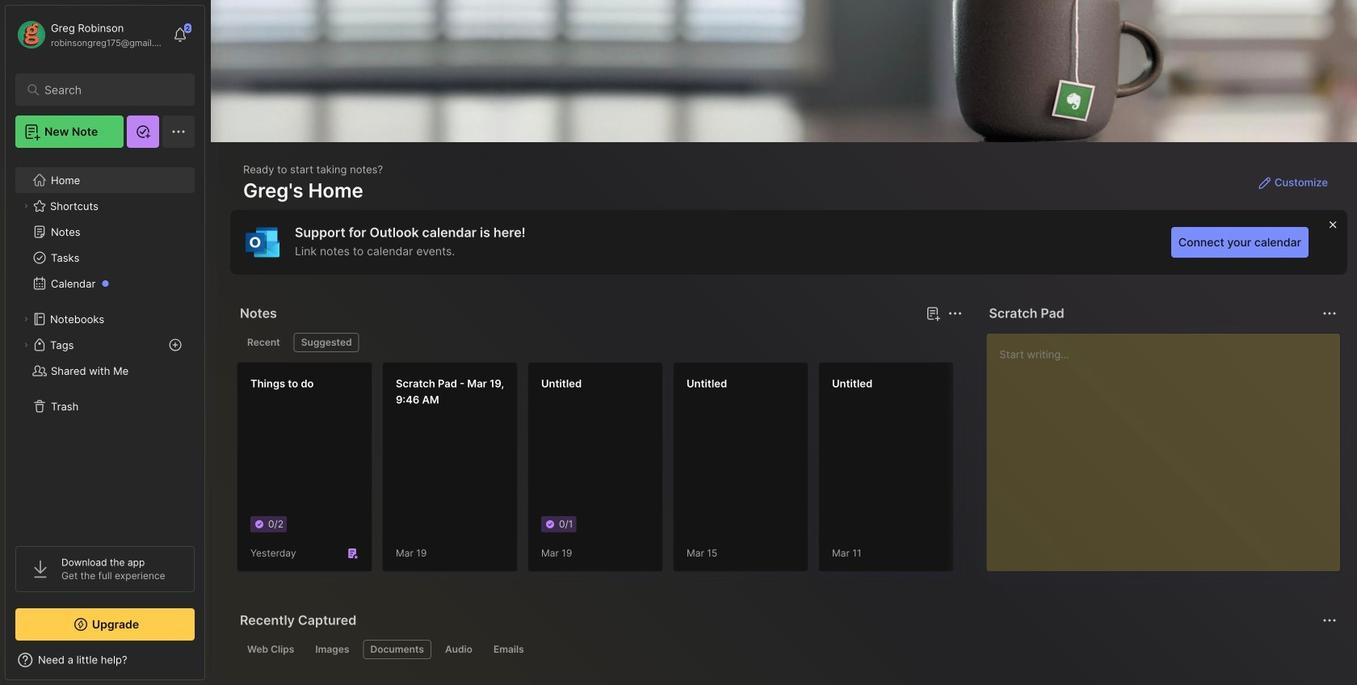 Task type: vqa. For each thing, say whether or not it's contained in the screenshot.
Edit search image
no



Task type: describe. For each thing, give the bounding box(es) containing it.
tree inside main element
[[6, 158, 204, 532]]

1 tab list from the top
[[240, 333, 960, 352]]

expand notebooks image
[[21, 314, 31, 324]]

expand tags image
[[21, 340, 31, 350]]

WHAT'S NEW field
[[6, 647, 204, 673]]

1 more actions image from the left
[[946, 304, 965, 323]]

2 tab list from the top
[[240, 640, 1335, 659]]



Task type: locate. For each thing, give the bounding box(es) containing it.
main element
[[0, 0, 210, 685]]

More actions field
[[944, 302, 967, 325], [1319, 302, 1341, 325], [1319, 609, 1341, 632]]

none search field inside main element
[[44, 80, 173, 99]]

Search text field
[[44, 82, 173, 98]]

Account field
[[15, 19, 165, 51]]

1 vertical spatial tab list
[[240, 640, 1335, 659]]

more actions image
[[1320, 611, 1340, 630]]

0 horizontal spatial more actions image
[[946, 304, 965, 323]]

tab list
[[240, 333, 960, 352], [240, 640, 1335, 659]]

2 more actions image from the left
[[1320, 304, 1340, 323]]

1 horizontal spatial more actions image
[[1320, 304, 1340, 323]]

tab
[[240, 333, 287, 352], [294, 333, 359, 352], [240, 640, 302, 659], [308, 640, 357, 659], [363, 640, 431, 659], [438, 640, 480, 659], [486, 640, 531, 659]]

row group
[[237, 362, 1357, 582]]

Start writing… text field
[[1000, 334, 1340, 558]]

click to collapse image
[[204, 655, 216, 675]]

0 vertical spatial tab list
[[240, 333, 960, 352]]

tree
[[6, 158, 204, 532]]

None search field
[[44, 80, 173, 99]]

more actions image
[[946, 304, 965, 323], [1320, 304, 1340, 323]]



